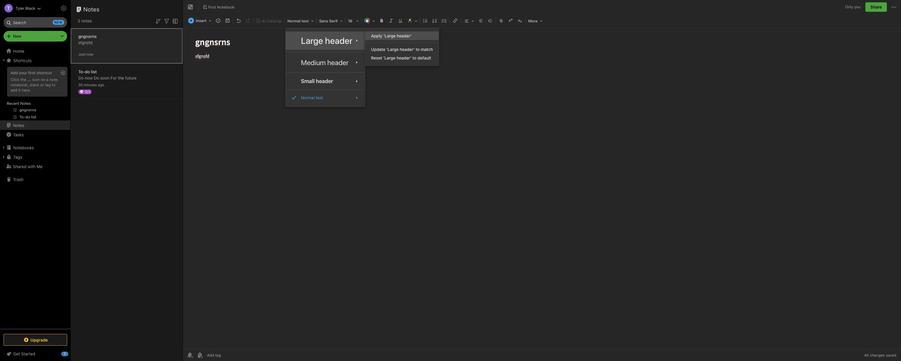 Task type: vqa. For each thing, say whether or not it's contained in the screenshot.
search field inside Main element
no



Task type: locate. For each thing, give the bounding box(es) containing it.
dropdown list menu
[[286, 32, 365, 103], [365, 32, 439, 62]]

more actions image
[[891, 4, 898, 11]]

header for small header
[[316, 78, 333, 84]]

to left the match in the left top of the page
[[416, 47, 420, 52]]

undo image
[[234, 16, 243, 25]]

View options field
[[170, 17, 179, 25]]

Highlight field
[[405, 16, 419, 25]]

now right just
[[86, 52, 93, 56]]

Font color field
[[362, 16, 377, 25]]

started
[[21, 351, 35, 356]]

header up small header link in the left of the page
[[327, 58, 349, 67]]

'large right 'apply'
[[384, 33, 396, 38]]

do now do soon for the future
[[78, 75, 137, 80]]

small header
[[301, 78, 333, 84]]

0 vertical spatial header'
[[397, 33, 412, 38]]

to
[[416, 47, 420, 52], [413, 55, 417, 60], [52, 82, 55, 87]]

recent
[[7, 101, 19, 106]]

1 vertical spatial header
[[327, 58, 349, 67]]

2 [object object] field from the top
[[286, 75, 365, 88]]

Note Editor text field
[[183, 28, 901, 349]]

do down to-
[[78, 75, 84, 80]]

medium
[[301, 58, 326, 67]]

upgrade button
[[4, 334, 67, 346]]

for
[[111, 75, 117, 80]]

text
[[302, 19, 309, 23], [316, 95, 323, 100]]

minutes
[[84, 83, 97, 87]]

0 vertical spatial 'large
[[384, 33, 396, 38]]

normal text
[[288, 19, 309, 23], [301, 95, 323, 100]]

text inside heading level "field"
[[302, 19, 309, 23]]

0 vertical spatial [object object] field
[[286, 32, 365, 50]]

header down serif
[[325, 35, 353, 46]]

2 vertical spatial 'large
[[383, 55, 396, 60]]

0 vertical spatial normal text
[[288, 19, 309, 23]]

add
[[11, 88, 17, 92]]

tree
[[0, 46, 71, 329]]

header inside field
[[327, 58, 349, 67]]

notes up notes
[[83, 6, 100, 13]]

header up normal text link
[[316, 78, 333, 84]]

notes right recent
[[20, 101, 31, 106]]

1 vertical spatial normal
[[301, 95, 315, 100]]

first
[[208, 5, 216, 9]]

shared
[[13, 164, 26, 169]]

Heading level field
[[285, 16, 316, 25]]

subscript image
[[516, 16, 524, 25]]

normal text down small
[[301, 95, 323, 100]]

normal text inside heading level "field"
[[288, 19, 309, 23]]

1 horizontal spatial normal
[[301, 95, 315, 100]]

header inside menu item
[[325, 35, 353, 46]]

the left the ...
[[20, 77, 26, 82]]

notebooks link
[[0, 143, 70, 152]]

do down list
[[94, 75, 99, 80]]

home
[[13, 48, 24, 53]]

note window element
[[183, 0, 901, 361]]

normal inside normal text link
[[301, 95, 315, 100]]

to-
[[78, 69, 85, 74]]

checklist image
[[440, 16, 449, 25]]

1 vertical spatial notes
[[20, 101, 31, 106]]

header' down update 'large header' to match
[[397, 55, 412, 60]]

first notebook button
[[201, 3, 237, 11]]

shortcuts button
[[0, 56, 70, 65]]

[object object] field down sans at top
[[286, 32, 365, 50]]

notes
[[83, 6, 100, 13], [20, 101, 31, 106], [13, 123, 24, 128]]

text left sans at top
[[302, 19, 309, 23]]

0 vertical spatial text
[[302, 19, 309, 23]]

0 vertical spatial notes
[[83, 6, 100, 13]]

a
[[46, 77, 48, 82]]

0 vertical spatial to
[[416, 47, 420, 52]]

now down 'to-do list'
[[85, 75, 93, 80]]

1 vertical spatial header'
[[400, 47, 415, 52]]

tyler black
[[16, 6, 35, 10]]

sans serif
[[319, 19, 338, 23]]

update 'large header' to match link
[[365, 45, 439, 54]]

2 vertical spatial to
[[52, 82, 55, 87]]

1 vertical spatial text
[[316, 95, 323, 100]]

me
[[37, 164, 42, 169]]

to for match
[[416, 47, 420, 52]]

'large right reset
[[383, 55, 396, 60]]

notebook
[[217, 5, 235, 9]]

add tag image
[[196, 352, 204, 359]]

1 vertical spatial [object object] field
[[286, 75, 365, 88]]

'large up the reset 'large header' to default
[[387, 47, 399, 52]]

to down note,
[[52, 82, 55, 87]]

add your first shortcut
[[11, 70, 52, 75]]

get started
[[13, 351, 35, 356]]

header' for match
[[400, 47, 415, 52]]

small
[[301, 78, 315, 84]]

you
[[855, 4, 861, 9]]

your
[[19, 70, 27, 75]]

add filters image
[[163, 18, 170, 25]]

bold image
[[378, 16, 386, 25]]

notebooks
[[13, 145, 34, 150]]

...
[[27, 77, 31, 82]]

0 horizontal spatial normal
[[288, 19, 301, 23]]

[object object] field containing large header
[[286, 32, 365, 50]]

Alignment field
[[462, 16, 476, 25]]

0 horizontal spatial text
[[302, 19, 309, 23]]

the right for
[[118, 75, 124, 80]]

1 vertical spatial 'large
[[387, 47, 399, 52]]

italic image
[[387, 16, 395, 25]]

text down small header in the left of the page
[[316, 95, 323, 100]]

update
[[371, 47, 385, 52]]

1 horizontal spatial the
[[118, 75, 124, 80]]

normal
[[288, 19, 301, 23], [301, 95, 315, 100]]

with
[[28, 164, 36, 169]]

[object Object] field
[[286, 32, 365, 50], [286, 75, 365, 88]]

recent notes
[[7, 101, 31, 106]]

new
[[54, 20, 62, 24]]

1 vertical spatial normal text
[[301, 95, 323, 100]]

dropdown list menu containing large header
[[286, 32, 365, 103]]

dropdown list menu containing apply 'large header'
[[365, 32, 439, 62]]

click to collapse image
[[68, 350, 73, 357]]

indent image
[[477, 16, 485, 25]]

header' up reset 'large header' to default link
[[400, 47, 415, 52]]

group containing add your first shortcut
[[0, 65, 70, 123]]

group
[[0, 65, 70, 123]]

1 horizontal spatial dropdown list menu
[[365, 32, 439, 62]]

More actions field
[[891, 2, 898, 12]]

header
[[325, 35, 353, 46], [327, 58, 349, 67], [316, 78, 333, 84]]

do
[[78, 75, 84, 80], [94, 75, 99, 80]]

0 vertical spatial header
[[325, 35, 353, 46]]

notes up 'tasks'
[[13, 123, 24, 128]]

outdent image
[[486, 16, 495, 25]]

to inside 'update 'large header' to match' link
[[416, 47, 420, 52]]

Account field
[[0, 2, 41, 14]]

now
[[86, 52, 93, 56], [85, 75, 93, 80]]

0 vertical spatial normal
[[288, 19, 301, 23]]

2 dropdown list menu from the left
[[365, 32, 439, 62]]

header' up 'update 'large header' to match' link
[[397, 33, 412, 38]]

Font size field
[[346, 16, 361, 25]]

serif
[[329, 19, 338, 23]]

reset
[[371, 55, 382, 60]]

changes
[[870, 353, 885, 358]]

'large inside menu item
[[384, 33, 396, 38]]

expand note image
[[187, 4, 194, 11]]

1 horizontal spatial do
[[94, 75, 99, 80]]

to-do list
[[78, 69, 97, 74]]

first notebook
[[208, 5, 235, 9]]

0 horizontal spatial dropdown list menu
[[286, 32, 365, 103]]

notebook,
[[11, 82, 29, 87]]

2 vertical spatial header
[[316, 78, 333, 84]]

tags
[[13, 155, 22, 160]]

[object object] field up normal text link
[[286, 75, 365, 88]]

only
[[845, 4, 854, 9]]

now for just
[[86, 52, 93, 56]]

tyler
[[16, 6, 24, 10]]

gngnsrns sfgnsfd
[[78, 34, 97, 45]]

1 dropdown list menu from the left
[[286, 32, 365, 103]]

small header link
[[286, 75, 365, 88]]

0 vertical spatial now
[[86, 52, 93, 56]]

click
[[11, 77, 19, 82]]

0 horizontal spatial the
[[20, 77, 26, 82]]

header'
[[397, 33, 412, 38], [400, 47, 415, 52], [397, 55, 412, 60]]

0 horizontal spatial do
[[78, 75, 84, 80]]

1 vertical spatial now
[[85, 75, 93, 80]]

'large
[[384, 33, 396, 38], [387, 47, 399, 52], [383, 55, 396, 60]]

1 [object object] field from the top
[[286, 32, 365, 50]]

'large for reset
[[383, 55, 396, 60]]

sans
[[319, 19, 328, 23]]

normal text up the large
[[288, 19, 309, 23]]

1 vertical spatial to
[[413, 55, 417, 60]]

shared with me
[[13, 164, 42, 169]]

insert link image
[[451, 16, 460, 25]]

large header link
[[286, 32, 365, 50]]

2 vertical spatial header'
[[397, 55, 412, 60]]

Insert field
[[187, 16, 213, 25]]

1 horizontal spatial text
[[316, 95, 323, 100]]

to inside reset 'large header' to default link
[[413, 55, 417, 60]]

just now
[[78, 52, 93, 56]]

upgrade
[[30, 337, 48, 342]]

header for large header
[[325, 35, 353, 46]]

to left "default"
[[413, 55, 417, 60]]

expand notebooks image
[[1, 145, 6, 150]]



Task type: describe. For each thing, give the bounding box(es) containing it.
apply
[[371, 33, 382, 38]]

trash link
[[0, 175, 70, 184]]

normal text link
[[286, 93, 365, 103]]

normal text inside field
[[301, 95, 323, 100]]

now for do
[[85, 75, 93, 80]]

the inside group
[[20, 77, 26, 82]]

default
[[418, 55, 431, 60]]

Help and Learning task checklist field
[[0, 349, 71, 359]]

apply 'large header' menu item
[[365, 32, 439, 40]]

Font family field
[[317, 16, 345, 25]]

underline image
[[397, 16, 405, 25]]

tasks button
[[0, 130, 70, 139]]

calendar event image
[[224, 16, 232, 25]]

1 do from the left
[[78, 75, 84, 80]]

only you
[[845, 4, 861, 9]]

add
[[11, 70, 18, 75]]

click the ...
[[11, 77, 31, 82]]

2 notes
[[78, 18, 92, 23]]

reset 'large header' to default
[[371, 55, 431, 60]]

all
[[865, 353, 869, 358]]

insert
[[196, 18, 206, 23]]

large
[[301, 35, 323, 46]]

Search text field
[[8, 17, 63, 28]]

apply 'large header' link
[[365, 32, 439, 40]]

future
[[125, 75, 137, 80]]

on
[[41, 77, 45, 82]]

0/3
[[85, 89, 90, 94]]

share button
[[866, 2, 887, 12]]

ago
[[98, 83, 104, 87]]

large header
[[301, 35, 353, 46]]

2
[[78, 18, 80, 23]]

Sort options field
[[155, 17, 162, 25]]

superscript image
[[507, 16, 515, 25]]

trash
[[13, 177, 23, 182]]

just
[[78, 52, 85, 56]]

share
[[871, 4, 882, 9]]

bulleted list image
[[422, 16, 430, 25]]

16
[[348, 19, 352, 23]]

[object object] field containing small header
[[286, 75, 365, 88]]

to inside icon on a note, notebook, stack or tag to add it here.
[[52, 82, 55, 87]]

saved
[[886, 353, 897, 358]]

more
[[528, 19, 538, 23]]

strikethrough image
[[497, 16, 506, 25]]

add a reminder image
[[186, 352, 194, 359]]

note,
[[49, 77, 59, 82]]

numbered list image
[[431, 16, 439, 25]]

to for default
[[413, 55, 417, 60]]

new
[[13, 34, 21, 39]]

update 'large header' to match
[[371, 47, 433, 52]]

gngnsrns
[[78, 34, 97, 39]]

list
[[91, 69, 97, 74]]

settings image
[[60, 5, 67, 12]]

icon
[[32, 77, 40, 82]]

first
[[28, 70, 35, 75]]

text inside normal text link
[[316, 95, 323, 100]]

new search field
[[8, 17, 64, 28]]

tree containing home
[[0, 46, 71, 329]]

header for medium header
[[327, 58, 349, 67]]

soon
[[100, 75, 109, 80]]

or
[[40, 82, 44, 87]]

More field
[[526, 16, 545, 25]]

it
[[18, 88, 21, 92]]

7
[[64, 352, 66, 356]]

normal inside heading level "field"
[[288, 19, 301, 23]]

'large for update
[[387, 47, 399, 52]]

task image
[[214, 16, 222, 25]]

large header menu item
[[286, 32, 365, 50]]

2 vertical spatial notes
[[13, 123, 24, 128]]

Add filters field
[[163, 17, 170, 25]]

notes link
[[0, 120, 70, 130]]

home link
[[0, 46, 71, 56]]

2 do from the left
[[94, 75, 99, 80]]

icon on a note, notebook, stack or tag to add it here.
[[11, 77, 59, 92]]

expand tags image
[[1, 155, 6, 159]]

medium header
[[301, 58, 349, 67]]

get
[[13, 351, 20, 356]]

35 minutes ago
[[78, 83, 104, 87]]

notes
[[81, 18, 92, 23]]

header' for default
[[397, 55, 412, 60]]

[object Object] field
[[286, 55, 365, 70]]

new button
[[4, 31, 67, 42]]

35
[[78, 83, 83, 87]]

tags button
[[0, 152, 70, 162]]

'large for apply
[[384, 33, 396, 38]]

header' inside menu item
[[397, 33, 412, 38]]

here.
[[22, 88, 31, 92]]

tasks
[[13, 132, 24, 137]]

Add tag field
[[207, 353, 251, 358]]

shared with me link
[[0, 162, 70, 171]]

do
[[85, 69, 90, 74]]

apply 'large header'
[[371, 33, 412, 38]]

shortcuts
[[13, 58, 32, 63]]

all changes saved
[[865, 353, 897, 358]]

medium header link
[[286, 55, 365, 70]]

notes inside group
[[20, 101, 31, 106]]

sfgnsfd
[[78, 40, 93, 45]]

stack
[[30, 82, 39, 87]]

[object Object] field
[[286, 93, 365, 103]]



